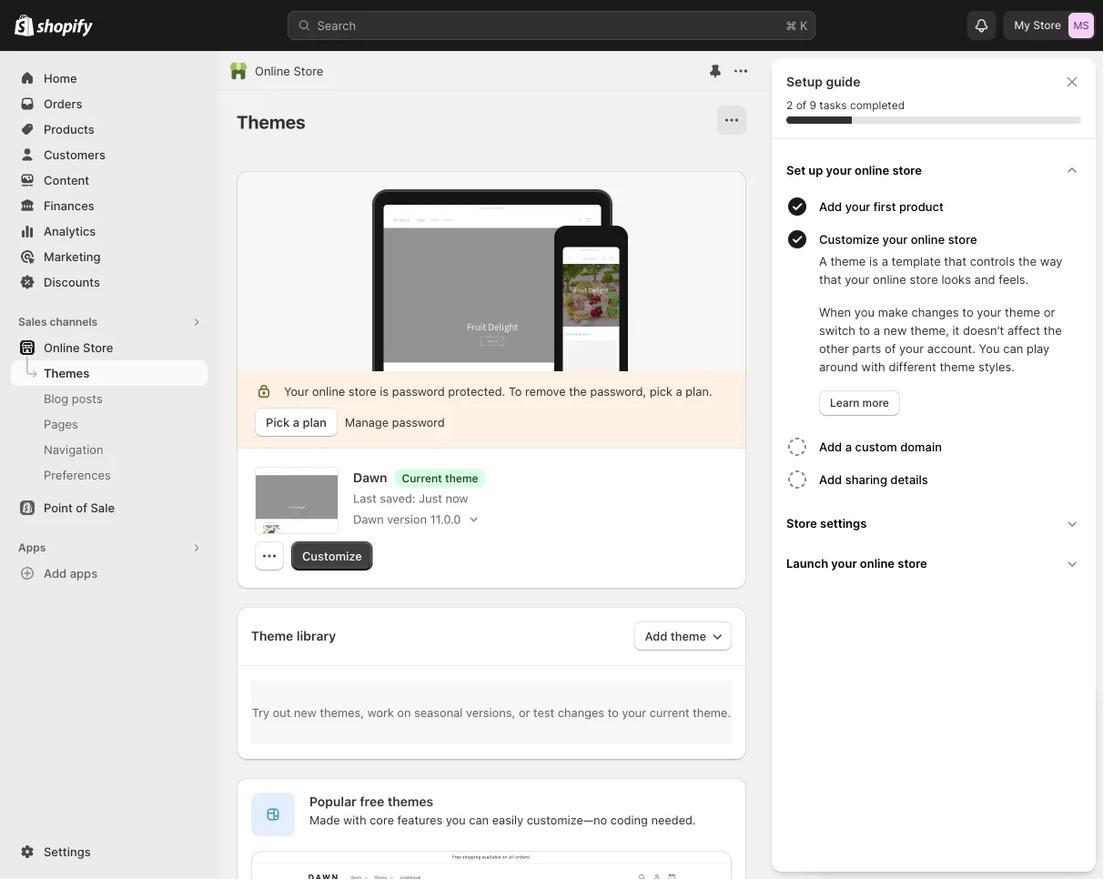 Task type: locate. For each thing, give the bounding box(es) containing it.
online down settings
[[860, 556, 895, 571]]

2 horizontal spatial a
[[882, 254, 889, 268]]

add your first product
[[820, 199, 944, 214]]

account.
[[928, 341, 976, 356]]

switch
[[820, 323, 856, 337]]

0 horizontal spatial of
[[76, 501, 87, 515]]

add inside "button"
[[820, 440, 843, 454]]

marketing link
[[11, 244, 208, 270]]

0 vertical spatial the
[[1019, 254, 1037, 268]]

setup guide dialog
[[772, 58, 1096, 872]]

1 vertical spatial the
[[1044, 323, 1062, 337]]

add apps button
[[11, 561, 208, 586]]

1 horizontal spatial that
[[945, 254, 967, 268]]

online inside a theme is a template that controls the way that your online store looks and feels.
[[873, 272, 907, 286]]

play
[[1027, 341, 1050, 356]]

can
[[1004, 341, 1024, 356]]

online right online store icon
[[255, 64, 290, 78]]

of right 2
[[796, 99, 807, 112]]

1 horizontal spatial to
[[963, 305, 974, 319]]

your up doesn't
[[977, 305, 1002, 319]]

pages link
[[11, 412, 208, 437]]

products
[[44, 122, 95, 136]]

your up different
[[900, 341, 924, 356]]

of for sale
[[76, 501, 87, 515]]

0 horizontal spatial the
[[1019, 254, 1037, 268]]

new
[[884, 323, 907, 337]]

add up customize
[[820, 199, 843, 214]]

add inside button
[[820, 199, 843, 214]]

preferences
[[44, 468, 111, 482]]

1 vertical spatial to
[[859, 323, 871, 337]]

it
[[953, 323, 960, 337]]

store inside 'button'
[[898, 556, 928, 571]]

your up template
[[883, 232, 908, 246]]

online store right online store icon
[[255, 64, 324, 78]]

that down a
[[820, 272, 842, 286]]

1 horizontal spatial online
[[255, 64, 290, 78]]

theme inside a theme is a template that controls the way that your online store looks and feels.
[[831, 254, 866, 268]]

online inside 'button'
[[860, 556, 895, 571]]

a theme is a template that controls the way that your online store looks and feels.
[[820, 254, 1063, 286]]

point of sale button
[[0, 495, 219, 521]]

0 horizontal spatial online
[[44, 341, 80, 355]]

add right mark add a custom domain as done icon at right
[[820, 440, 843, 454]]

my store image
[[1069, 13, 1095, 38]]

or
[[1044, 305, 1056, 319]]

1 horizontal spatial online store link
[[255, 62, 324, 80]]

a inside a theme is a template that controls the way that your online store looks and feels.
[[882, 254, 889, 268]]

store down the sales channels button at the top left of the page
[[83, 341, 113, 355]]

product
[[900, 199, 944, 214]]

add inside "button"
[[44, 566, 67, 581]]

0 vertical spatial online store
[[255, 64, 324, 78]]

online up add your first product
[[855, 163, 890, 177]]

analytics link
[[11, 219, 208, 244]]

0 vertical spatial of
[[796, 99, 807, 112]]

of
[[796, 99, 807, 112], [885, 341, 896, 356], [76, 501, 87, 515]]

add
[[820, 199, 843, 214], [820, 440, 843, 454], [820, 473, 843, 487], [44, 566, 67, 581]]

the
[[1019, 254, 1037, 268], [1044, 323, 1062, 337]]

0 horizontal spatial online store link
[[11, 335, 208, 361]]

add left apps
[[44, 566, 67, 581]]

0 horizontal spatial online store
[[44, 341, 113, 355]]

to down you
[[859, 323, 871, 337]]

1 vertical spatial theme
[[1005, 305, 1041, 319]]

add sharing details button
[[820, 464, 1089, 496]]

0 horizontal spatial theme
[[831, 254, 866, 268]]

the down or
[[1044, 323, 1062, 337]]

add for add sharing details
[[820, 473, 843, 487]]

1 vertical spatial that
[[820, 272, 842, 286]]

of down new
[[885, 341, 896, 356]]

blog posts
[[44, 392, 103, 406]]

2 vertical spatial theme
[[940, 360, 976, 374]]

content
[[44, 173, 89, 187]]

theme down account.
[[940, 360, 976, 374]]

online store link down channels
[[11, 335, 208, 361]]

details
[[891, 473, 929, 487]]

your
[[826, 163, 852, 177], [846, 199, 871, 214], [883, 232, 908, 246], [845, 272, 870, 286], [977, 305, 1002, 319], [900, 341, 924, 356], [832, 556, 857, 571]]

discounts
[[44, 275, 100, 289]]

shopify image
[[15, 14, 34, 36]]

discounts link
[[11, 270, 208, 295]]

1 horizontal spatial of
[[796, 99, 807, 112]]

online store link right online store icon
[[255, 62, 324, 80]]

⌘
[[786, 18, 797, 32]]

a left custom
[[846, 440, 852, 454]]

1 vertical spatial online store
[[44, 341, 113, 355]]

0 vertical spatial theme
[[831, 254, 866, 268]]

point of sale link
[[11, 495, 208, 521]]

changes
[[912, 305, 959, 319]]

make
[[879, 305, 909, 319]]

theme up affect
[[1005, 305, 1041, 319]]

that up the looks at the right top of page
[[945, 254, 967, 268]]

styles.
[[979, 360, 1015, 374]]

my
[[1015, 19, 1031, 32]]

1 horizontal spatial the
[[1044, 323, 1062, 337]]

2 vertical spatial a
[[846, 440, 852, 454]]

orders link
[[11, 91, 208, 117]]

your left first
[[846, 199, 871, 214]]

setup
[[787, 74, 823, 90]]

store
[[893, 163, 922, 177], [949, 232, 978, 246], [910, 272, 939, 286], [898, 556, 928, 571]]

1 horizontal spatial online store
[[255, 64, 324, 78]]

store up product
[[893, 163, 922, 177]]

customers link
[[11, 142, 208, 168]]

home link
[[11, 66, 208, 91]]

of left sale
[[76, 501, 87, 515]]

online down the is
[[873, 272, 907, 286]]

the inside when you make changes to your theme or switch to a new theme, it doesn't affect the other parts of your account. you can play around with different theme styles.
[[1044, 323, 1062, 337]]

0 vertical spatial a
[[882, 254, 889, 268]]

your right launch
[[832, 556, 857, 571]]

customize your online store button
[[820, 223, 1089, 252]]

apps button
[[11, 535, 208, 561]]

2 horizontal spatial of
[[885, 341, 896, 356]]

channels
[[50, 316, 98, 329]]

apps
[[18, 541, 46, 555]]

sales
[[18, 316, 47, 329]]

1 vertical spatial a
[[874, 323, 881, 337]]

your down the is
[[845, 272, 870, 286]]

custom
[[856, 440, 898, 454]]

set up your online store
[[787, 163, 922, 177]]

finances
[[44, 199, 95, 213]]

store inside button
[[787, 516, 818, 530]]

a inside "button"
[[846, 440, 852, 454]]

store down template
[[910, 272, 939, 286]]

2 vertical spatial of
[[76, 501, 87, 515]]

your inside button
[[846, 199, 871, 214]]

1 horizontal spatial a
[[874, 323, 881, 337]]

a right the is
[[882, 254, 889, 268]]

that
[[945, 254, 967, 268], [820, 272, 842, 286]]

of for 9
[[796, 99, 807, 112]]

0 vertical spatial that
[[945, 254, 967, 268]]

learn more
[[830, 397, 890, 410]]

content link
[[11, 168, 208, 193]]

to up doesn't
[[963, 305, 974, 319]]

store down store settings button
[[898, 556, 928, 571]]

add right the mark add sharing details as done icon
[[820, 473, 843, 487]]

0 horizontal spatial a
[[846, 440, 852, 454]]

9
[[810, 99, 817, 112]]

your inside a theme is a template that controls the way that your online store looks and feels.
[[845, 272, 870, 286]]

a
[[882, 254, 889, 268], [874, 323, 881, 337], [846, 440, 852, 454]]

online store link
[[255, 62, 324, 80], [11, 335, 208, 361]]

of inside button
[[76, 501, 87, 515]]

other
[[820, 341, 849, 356]]

a left new
[[874, 323, 881, 337]]

the up feels.
[[1019, 254, 1037, 268]]

online down the sales channels
[[44, 341, 80, 355]]

first
[[874, 199, 897, 214]]

add for add your first product
[[820, 199, 843, 214]]

completed
[[850, 99, 905, 112]]

theme down customize
[[831, 254, 866, 268]]

0 horizontal spatial that
[[820, 272, 842, 286]]

store up launch
[[787, 516, 818, 530]]

point of sale
[[44, 501, 115, 515]]

navigation
[[44, 443, 103, 457]]

online store down channels
[[44, 341, 113, 355]]

store
[[1034, 19, 1062, 32], [294, 64, 324, 78], [83, 341, 113, 355], [787, 516, 818, 530]]

1 vertical spatial of
[[885, 341, 896, 356]]

looks
[[942, 272, 972, 286]]

a
[[820, 254, 828, 268]]

add inside button
[[820, 473, 843, 487]]



Task type: describe. For each thing, give the bounding box(es) containing it.
0 horizontal spatial to
[[859, 323, 871, 337]]

themes link
[[11, 361, 208, 386]]

learn more link
[[820, 391, 900, 416]]

1 vertical spatial online store link
[[11, 335, 208, 361]]

setup guide
[[787, 74, 861, 90]]

theme,
[[911, 323, 950, 337]]

tasks
[[820, 99, 847, 112]]

and
[[975, 272, 996, 286]]

store down search
[[294, 64, 324, 78]]

you
[[979, 341, 1000, 356]]

around
[[820, 360, 859, 374]]

mark add a custom domain as done image
[[787, 436, 809, 458]]

1 vertical spatial online
[[44, 341, 80, 355]]

domain
[[901, 440, 942, 454]]

add apps
[[44, 566, 98, 581]]

blog
[[44, 392, 68, 406]]

posts
[[72, 392, 103, 406]]

doesn't
[[963, 323, 1005, 337]]

settings
[[820, 516, 867, 530]]

preferences link
[[11, 463, 208, 488]]

online up template
[[911, 232, 945, 246]]

add for add a custom domain
[[820, 440, 843, 454]]

different
[[889, 360, 937, 374]]

finances link
[[11, 193, 208, 219]]

my store
[[1015, 19, 1062, 32]]

sharing
[[846, 473, 888, 487]]

settings
[[44, 845, 91, 859]]

point
[[44, 501, 73, 515]]

apps
[[70, 566, 98, 581]]

2 of 9 tasks completed
[[787, 99, 905, 112]]

your inside 'button'
[[832, 556, 857, 571]]

mark add sharing details as done image
[[787, 469, 809, 491]]

shopify image
[[37, 19, 93, 37]]

store inside a theme is a template that controls the way that your online store looks and feels.
[[910, 272, 939, 286]]

online store image
[[229, 62, 248, 80]]

you
[[855, 305, 875, 319]]

sales channels button
[[11, 310, 208, 335]]

template
[[892, 254, 941, 268]]

more
[[863, 397, 890, 410]]

0 vertical spatial online store link
[[255, 62, 324, 80]]

way
[[1041, 254, 1063, 268]]

store settings button
[[779, 504, 1089, 544]]

the inside a theme is a template that controls the way that your online store looks and feels.
[[1019, 254, 1037, 268]]

customers
[[44, 148, 106, 162]]

your right up
[[826, 163, 852, 177]]

search
[[317, 18, 356, 32]]

when you make changes to your theme or switch to a new theme, it doesn't affect the other parts of your account. you can play around with different theme styles.
[[820, 305, 1062, 374]]

controls
[[970, 254, 1016, 268]]

add a custom domain
[[820, 440, 942, 454]]

sale
[[91, 501, 115, 515]]

set
[[787, 163, 806, 177]]

a inside when you make changes to your theme or switch to a new theme, it doesn't affect the other parts of your account. you can play around with different theme styles.
[[874, 323, 881, 337]]

launch your online store button
[[779, 544, 1089, 584]]

blog posts link
[[11, 386, 208, 412]]

set up your online store button
[[779, 150, 1089, 190]]

themes
[[44, 366, 89, 380]]

add your first product button
[[820, 190, 1089, 223]]

customize
[[820, 232, 880, 246]]

add for add apps
[[44, 566, 67, 581]]

navigation link
[[11, 437, 208, 463]]

1 horizontal spatial theme
[[940, 360, 976, 374]]

customize your online store element
[[783, 252, 1089, 416]]

store down add your first product button
[[949, 232, 978, 246]]

orders
[[44, 97, 82, 111]]

analytics
[[44, 224, 96, 238]]

⌘ k
[[786, 18, 808, 32]]

store right the my
[[1034, 19, 1062, 32]]

settings link
[[11, 840, 208, 865]]

launch your online store
[[787, 556, 928, 571]]

home
[[44, 71, 77, 85]]

store settings
[[787, 516, 867, 530]]

customize your online store
[[820, 232, 978, 246]]

parts
[[853, 341, 882, 356]]

0 vertical spatial to
[[963, 305, 974, 319]]

with
[[862, 360, 886, 374]]

products link
[[11, 117, 208, 142]]

2 horizontal spatial theme
[[1005, 305, 1041, 319]]

pages
[[44, 417, 78, 431]]

marketing
[[44, 250, 101, 264]]

add a custom domain button
[[820, 431, 1089, 464]]

0 vertical spatial online
[[255, 64, 290, 78]]

k
[[800, 18, 808, 32]]

add sharing details
[[820, 473, 929, 487]]

learn
[[830, 397, 860, 410]]

feels.
[[999, 272, 1029, 286]]

of inside when you make changes to your theme or switch to a new theme, it doesn't affect the other parts of your account. you can play around with different theme styles.
[[885, 341, 896, 356]]

sales channels
[[18, 316, 98, 329]]

when
[[820, 305, 852, 319]]

up
[[809, 163, 824, 177]]



Task type: vqa. For each thing, say whether or not it's contained in the screenshot.
the You
yes



